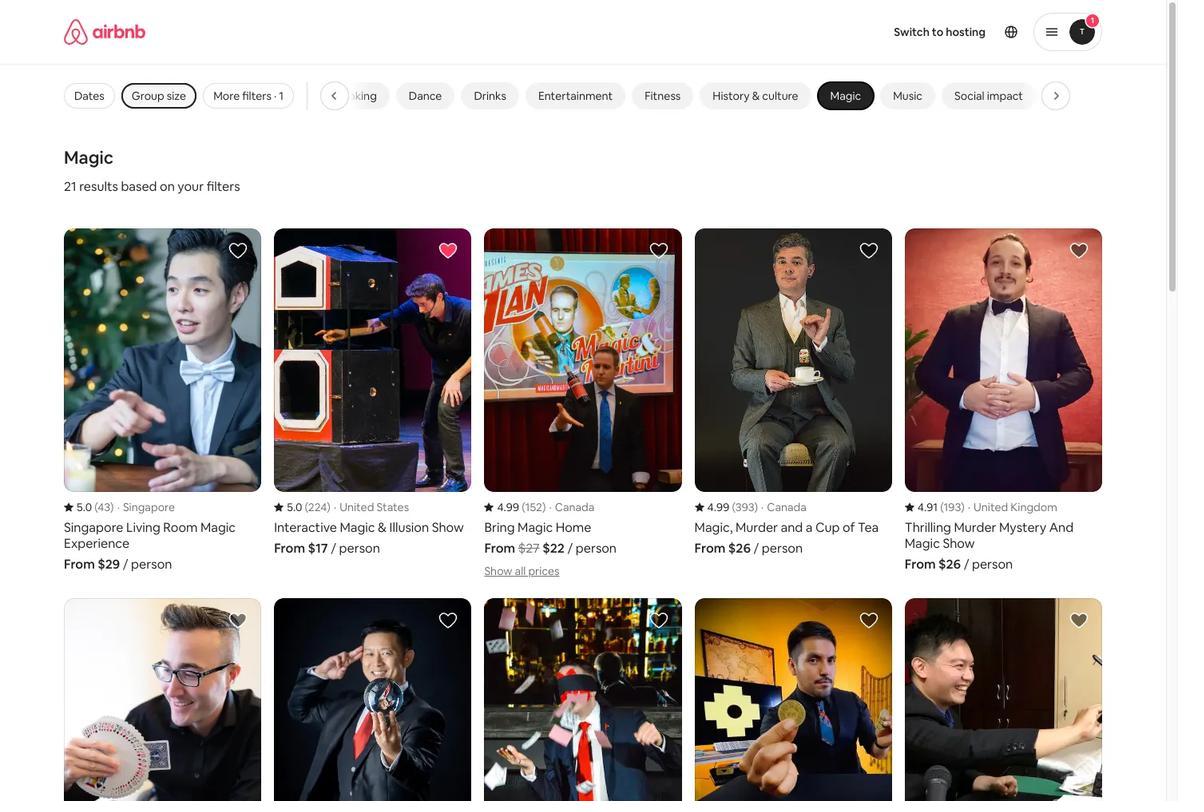 Task type: locate. For each thing, give the bounding box(es) containing it.
2 ) from the left
[[327, 500, 331, 514]]

drinks element
[[474, 89, 507, 103]]

) inside magic, murder and a cup of tea group
[[755, 500, 758, 514]]

interactive magic & illusion show group
[[274, 229, 472, 557]]

4.91
[[918, 500, 938, 514]]

4.91 ( 193 )
[[918, 500, 965, 514]]

singapore living room magic experience group
[[64, 229, 261, 573]]

( inside singapore living room magic experience 'group'
[[94, 500, 98, 514]]

· canada right 393
[[762, 500, 807, 514]]

0 vertical spatial 1
[[1091, 15, 1095, 26]]

5.0 inside singapore living room magic experience 'group'
[[77, 500, 92, 514]]

all
[[515, 564, 526, 578]]

magic, murder and a cup of tea group
[[695, 229, 892, 557]]

1 button
[[1034, 13, 1103, 51]]

) inside "thrilling murder mystery and magic show" group
[[962, 500, 965, 514]]

filters
[[242, 89, 272, 103], [207, 178, 240, 195]]

on
[[160, 178, 175, 195]]

magic up results
[[64, 146, 114, 169]]

4.99 ( 152 )
[[497, 500, 546, 514]]

from $26 / person inside magic, murder and a cup of tea group
[[695, 540, 803, 557]]

/ for 5.0 ( 43 )
[[123, 556, 128, 573]]

1 horizontal spatial 4.99
[[708, 500, 730, 514]]

· inside interactive magic & illusion show group
[[334, 500, 337, 514]]

from inside magic, murder and a cup of tea group
[[695, 540, 726, 557]]

cooking button
[[321, 82, 390, 109]]

· right '224'
[[334, 500, 337, 514]]

3 ) from the left
[[543, 500, 546, 514]]

· inside singapore living room magic experience 'group'
[[117, 500, 120, 514]]

from $26 / person inside "thrilling murder mystery and magic show" group
[[905, 556, 1014, 573]]

0 vertical spatial filters
[[242, 89, 272, 103]]

dates
[[74, 89, 105, 103]]

2 4.99 from the left
[[708, 500, 730, 514]]

from left $29
[[64, 556, 95, 573]]

393
[[736, 500, 755, 514]]

united for from $17 / person
[[340, 500, 374, 514]]

save this experience image
[[229, 241, 248, 261], [649, 241, 669, 261], [1070, 241, 1089, 261], [439, 611, 458, 630]]

/ down 4.91 ( 193 )
[[964, 556, 970, 573]]

·
[[274, 89, 277, 103], [117, 500, 120, 514], [334, 500, 337, 514], [549, 500, 552, 514], [762, 500, 764, 514], [968, 500, 971, 514]]

1 ( from the left
[[94, 500, 98, 514]]

fitness
[[645, 89, 681, 103]]

4.99 left 393
[[708, 500, 730, 514]]

4.99
[[497, 500, 520, 514], [708, 500, 730, 514]]

· for 4.99 ( 393 )
[[762, 500, 764, 514]]

/ for 4.99 ( 393 )
[[754, 540, 759, 557]]

· united states
[[334, 500, 409, 514]]

· inside the bring magic home group
[[549, 500, 552, 514]]

( inside magic, murder and a cup of tea group
[[732, 500, 736, 514]]

/ down 393
[[754, 540, 759, 557]]

from $26 / person down 393
[[695, 540, 803, 557]]

)
[[110, 500, 114, 514], [327, 500, 331, 514], [543, 500, 546, 514], [755, 500, 758, 514], [962, 500, 965, 514]]

person inside magic, murder and a cup of tea group
[[762, 540, 803, 557]]

save this experience image
[[860, 241, 879, 261], [229, 611, 248, 630], [649, 611, 669, 630], [860, 611, 879, 630], [1070, 611, 1089, 630]]

culture
[[763, 89, 799, 103]]

· right 193
[[968, 500, 971, 514]]

) inside singapore living room magic experience 'group'
[[110, 500, 114, 514]]

save this experience image inside singapore living room magic experience 'group'
[[229, 241, 248, 261]]

save this experience image for from $26
[[1070, 241, 1089, 261]]

1 up wellness
[[1091, 15, 1095, 26]]

· inside magic, murder and a cup of tea group
[[762, 500, 764, 514]]

(
[[94, 500, 98, 514], [305, 500, 308, 514], [522, 500, 525, 514], [732, 500, 736, 514], [941, 500, 944, 514]]

1 · canada from the left
[[549, 500, 595, 514]]

dance button
[[396, 82, 455, 109]]

canada
[[555, 500, 595, 514], [767, 500, 807, 514]]

0 horizontal spatial from $26 / person
[[695, 540, 803, 557]]

5.0 left 43
[[77, 500, 92, 514]]

0 horizontal spatial 1
[[279, 89, 284, 103]]

from for 5.0 ( 224 )
[[274, 540, 305, 557]]

1 right more
[[279, 89, 284, 103]]

3 ( from the left
[[522, 500, 525, 514]]

1 horizontal spatial canada
[[767, 500, 807, 514]]

from down 4.91
[[905, 556, 936, 573]]

4.99 left 152
[[497, 500, 520, 514]]

united inside interactive magic & illusion show group
[[340, 500, 374, 514]]

1 horizontal spatial magic
[[831, 89, 862, 103]]

/ right $17
[[331, 540, 336, 557]]

0 vertical spatial magic
[[831, 89, 862, 103]]

from $26 / person for 193
[[905, 556, 1014, 573]]

/ right $29
[[123, 556, 128, 573]]

/
[[331, 540, 336, 557], [568, 540, 573, 557], [754, 540, 759, 557], [123, 556, 128, 573], [964, 556, 970, 573]]

/ inside "thrilling murder mystery and magic show" group
[[964, 556, 970, 573]]

5 ) from the left
[[962, 500, 965, 514]]

· canada inside the bring magic home group
[[549, 500, 595, 514]]

person for 5.0 ( 224 )
[[339, 540, 380, 557]]

1 canada from the left
[[555, 500, 595, 514]]

0 horizontal spatial united
[[340, 500, 374, 514]]

from inside "thrilling murder mystery and magic show" group
[[905, 556, 936, 573]]

filters right more
[[242, 89, 272, 103]]

0 horizontal spatial magic
[[64, 146, 114, 169]]

person for 4.91 ( 193 )
[[972, 556, 1014, 573]]

united
[[340, 500, 374, 514], [974, 500, 1009, 514]]

) inside the bring magic home group
[[543, 500, 546, 514]]

social impact
[[955, 89, 1024, 103]]

· inside "thrilling murder mystery and magic show" group
[[968, 500, 971, 514]]

canada right 393
[[767, 500, 807, 514]]

from $26 / person down 193
[[905, 556, 1014, 573]]

music
[[894, 89, 923, 103]]

2 5.0 from the left
[[287, 500, 302, 514]]

4.99 ( 393 )
[[708, 500, 758, 514]]

canada for from $26
[[767, 500, 807, 514]]

$26
[[729, 540, 751, 557], [939, 556, 961, 573]]

to
[[932, 25, 944, 39]]

( inside the bring magic home group
[[522, 500, 525, 514]]

$26 for 193
[[939, 556, 961, 573]]

· singapore
[[117, 500, 175, 514]]

1 5.0 from the left
[[77, 500, 92, 514]]

1 4.99 from the left
[[497, 500, 520, 514]]

person
[[339, 540, 380, 557], [576, 540, 617, 557], [762, 540, 803, 557], [131, 556, 172, 573], [972, 556, 1014, 573]]

· right 393
[[762, 500, 764, 514]]

0 horizontal spatial canada
[[555, 500, 595, 514]]

history & culture button
[[700, 82, 812, 109]]

from up show
[[485, 540, 516, 557]]

1 inside 1 dropdown button
[[1091, 15, 1095, 26]]

entertainment element
[[539, 89, 613, 103]]

magic
[[831, 89, 862, 103], [64, 146, 114, 169]]

from inside singapore living room magic experience 'group'
[[64, 556, 95, 573]]

1 horizontal spatial $26
[[939, 556, 961, 573]]

wellness
[[1056, 89, 1101, 103]]

person inside interactive magic & illusion show group
[[339, 540, 380, 557]]

more filters · 1
[[213, 89, 284, 103]]

2 united from the left
[[974, 500, 1009, 514]]

· canada
[[549, 500, 595, 514], [762, 500, 807, 514]]

1 vertical spatial magic
[[64, 146, 114, 169]]

1 horizontal spatial 5.0
[[287, 500, 302, 514]]

( for 393
[[732, 500, 736, 514]]

· for 5.0 ( 224 )
[[334, 500, 337, 514]]

person inside singapore living room magic experience 'group'
[[131, 556, 172, 573]]

drinks
[[474, 89, 507, 103]]

· right 152
[[549, 500, 552, 514]]

· canada right 152
[[549, 500, 595, 514]]

5.0 left '224'
[[287, 500, 302, 514]]

0 horizontal spatial 4.99
[[497, 500, 520, 514]]

canada inside the bring magic home group
[[555, 500, 595, 514]]

$26 down 193
[[939, 556, 961, 573]]

/ inside interactive magic & illusion show group
[[331, 540, 336, 557]]

person inside "thrilling murder mystery and magic show" group
[[972, 556, 1014, 573]]

1 ) from the left
[[110, 500, 114, 514]]

( for 193
[[941, 500, 944, 514]]

1 horizontal spatial 1
[[1091, 15, 1095, 26]]

/ inside magic, murder and a cup of tea group
[[754, 540, 759, 557]]

wellness button
[[1043, 82, 1114, 109]]

show
[[485, 564, 513, 578]]

switch
[[894, 25, 930, 39]]

social impact button
[[942, 82, 1037, 109]]

4 ) from the left
[[755, 500, 758, 514]]

filters right the your
[[207, 178, 240, 195]]

2 · canada from the left
[[762, 500, 807, 514]]

results
[[79, 178, 118, 195]]

states
[[377, 500, 409, 514]]

from $29 / person
[[64, 556, 172, 573]]

( inside "thrilling murder mystery and magic show" group
[[941, 500, 944, 514]]

from $17 / person
[[274, 540, 380, 557]]

$26 down 393
[[729, 540, 751, 557]]

· canada for from $26
[[762, 500, 807, 514]]

4.99 inside magic, murder and a cup of tea group
[[708, 500, 730, 514]]

1 horizontal spatial united
[[974, 500, 1009, 514]]

united right 193
[[974, 500, 1009, 514]]

2 canada from the left
[[767, 500, 807, 514]]

rating 4.99 out of 5; 393 reviews image
[[695, 500, 758, 514]]

5.0 inside interactive magic & illusion show group
[[287, 500, 302, 514]]

1
[[1091, 15, 1095, 26], [279, 89, 284, 103]]

from $26 / person
[[695, 540, 803, 557], [905, 556, 1014, 573]]

/ for 5.0 ( 224 )
[[331, 540, 336, 557]]

$26 inside magic, murder and a cup of tea group
[[729, 540, 751, 557]]

from
[[274, 540, 305, 557], [485, 540, 516, 557], [695, 540, 726, 557], [64, 556, 95, 573], [905, 556, 936, 573]]

0 horizontal spatial 5.0
[[77, 500, 92, 514]]

canada right 152
[[555, 500, 595, 514]]

0 horizontal spatial filters
[[207, 178, 240, 195]]

canada inside magic, murder and a cup of tea group
[[767, 500, 807, 514]]

from $26 / person for 393
[[695, 540, 803, 557]]

· for 5.0 ( 43 )
[[117, 500, 120, 514]]

from for 4.99 ( 393 )
[[695, 540, 726, 557]]

5.0 ( 224 )
[[287, 500, 331, 514]]

from inside interactive magic & illusion show group
[[274, 540, 305, 557]]

· for 4.99 ( 152 )
[[549, 500, 552, 514]]

4 ( from the left
[[732, 500, 736, 514]]

· canada inside magic, murder and a cup of tea group
[[762, 500, 807, 514]]

united left states
[[340, 500, 374, 514]]

your
[[178, 178, 204, 195]]

) for 4.99 ( 152 )
[[543, 500, 546, 514]]

4.99 inside the bring magic home group
[[497, 500, 520, 514]]

united inside "thrilling murder mystery and magic show" group
[[974, 500, 1009, 514]]

1 horizontal spatial from $26 / person
[[905, 556, 1014, 573]]

( inside interactive magic & illusion show group
[[305, 500, 308, 514]]

) inside interactive magic & illusion show group
[[327, 500, 331, 514]]

1 horizontal spatial · canada
[[762, 500, 807, 514]]

from left $17
[[274, 540, 305, 557]]

$26 inside "thrilling murder mystery and magic show" group
[[939, 556, 961, 573]]

from down rating 4.99 out of 5; 393 reviews image
[[695, 540, 726, 557]]

/ right $22
[[568, 540, 573, 557]]

rating 4.99 out of 5; 152 reviews image
[[485, 500, 546, 514]]

$26 for 393
[[729, 540, 751, 557]]

magic left music button
[[831, 89, 862, 103]]

1 vertical spatial filters
[[207, 178, 240, 195]]

thrilling murder mystery and magic show group
[[905, 229, 1103, 573]]

bring magic home group
[[485, 229, 682, 579]]

0 horizontal spatial $26
[[729, 540, 751, 557]]

5.0
[[77, 500, 92, 514], [287, 500, 302, 514]]

0 horizontal spatial · canada
[[549, 500, 595, 514]]

5 ( from the left
[[941, 500, 944, 514]]

1 united from the left
[[340, 500, 374, 514]]

/ inside singapore living room magic experience 'group'
[[123, 556, 128, 573]]

2 ( from the left
[[305, 500, 308, 514]]

· right 43
[[117, 500, 120, 514]]

music element
[[894, 89, 923, 103]]



Task type: describe. For each thing, give the bounding box(es) containing it.
magic inside button
[[831, 89, 862, 103]]

prices
[[529, 564, 560, 578]]

entertainment button
[[526, 82, 626, 109]]

from for 4.91 ( 193 )
[[905, 556, 936, 573]]

fitness element
[[645, 89, 681, 103]]

rating 5.0 out of 5; 43 reviews image
[[64, 500, 114, 514]]

( for 224
[[305, 500, 308, 514]]

show all prices button
[[485, 564, 560, 578]]

4.99 for from $26
[[708, 500, 730, 514]]

history & culture element
[[713, 89, 799, 103]]

) for 5.0 ( 43 )
[[110, 500, 114, 514]]

person inside from $27 $22 / person show all prices
[[576, 540, 617, 557]]

/ for 4.91 ( 193 )
[[964, 556, 970, 573]]

· right more
[[274, 89, 277, 103]]

hosting
[[946, 25, 986, 39]]

$22
[[543, 540, 565, 557]]

social impact element
[[955, 89, 1024, 103]]

fitness button
[[632, 82, 694, 109]]

dance element
[[409, 89, 442, 103]]

drinks button
[[461, 82, 519, 109]]

43
[[98, 500, 110, 514]]

switch to hosting link
[[885, 15, 996, 49]]

unsave this experience image
[[439, 241, 458, 261]]

save this experience image for from $29
[[229, 241, 248, 261]]

profile element
[[722, 0, 1103, 64]]

&
[[753, 89, 760, 103]]

from for 5.0 ( 43 )
[[64, 556, 95, 573]]

united for from $26 / person
[[974, 500, 1009, 514]]

· for 4.91 ( 193 )
[[968, 500, 971, 514]]

) for 5.0 ( 224 )
[[327, 500, 331, 514]]

) for 4.99 ( 393 )
[[755, 500, 758, 514]]

( for 43
[[94, 500, 98, 514]]

canada for from
[[555, 500, 595, 514]]

1 horizontal spatial filters
[[242, 89, 272, 103]]

152
[[525, 500, 543, 514]]

social
[[955, 89, 985, 103]]

save this experience image inside magic, murder and a cup of tea group
[[860, 241, 879, 261]]

history & culture
[[713, 89, 799, 103]]

entertainment
[[539, 89, 613, 103]]

singapore
[[123, 500, 175, 514]]

rating 5.0 out of 5; 224 reviews image
[[274, 500, 331, 514]]

more
[[213, 89, 240, 103]]

dates button
[[64, 83, 115, 109]]

$29
[[98, 556, 120, 573]]

save this experience image for from
[[649, 241, 669, 261]]

21
[[64, 178, 76, 195]]

magic element
[[831, 89, 862, 103]]

music button
[[881, 82, 936, 109]]

rating 4.91 out of 5; 193 reviews image
[[905, 500, 965, 514]]

· canada for from
[[549, 500, 595, 514]]

magic button
[[818, 82, 874, 109]]

( for 152
[[522, 500, 525, 514]]

kingdom
[[1011, 500, 1058, 514]]

· united kingdom
[[968, 500, 1058, 514]]

1 vertical spatial 1
[[279, 89, 284, 103]]

dance
[[409, 89, 442, 103]]

4.99 for from
[[497, 500, 520, 514]]

based
[[121, 178, 157, 195]]

person for 5.0 ( 43 )
[[131, 556, 172, 573]]

21 results based on your filters
[[64, 178, 240, 195]]

) for 4.91 ( 193 )
[[962, 500, 965, 514]]

5.0 for $17
[[287, 500, 302, 514]]

from inside from $27 $22 / person show all prices
[[485, 540, 516, 557]]

193
[[944, 500, 962, 514]]

history
[[713, 89, 750, 103]]

from $27 $22 / person show all prices
[[485, 540, 617, 578]]

switch to hosting
[[894, 25, 986, 39]]

cooking element
[[334, 89, 377, 103]]

$17
[[308, 540, 328, 557]]

5.0 for $29
[[77, 500, 92, 514]]

$27
[[518, 540, 540, 557]]

5.0 ( 43 )
[[77, 500, 114, 514]]

wellness element
[[1056, 89, 1101, 103]]

224
[[308, 500, 327, 514]]

impact
[[988, 89, 1024, 103]]

cooking
[[334, 89, 377, 103]]

/ inside from $27 $22 / person show all prices
[[568, 540, 573, 557]]

person for 4.99 ( 393 )
[[762, 540, 803, 557]]



Task type: vqa. For each thing, say whether or not it's contained in the screenshot.
second · Canada from the right
yes



